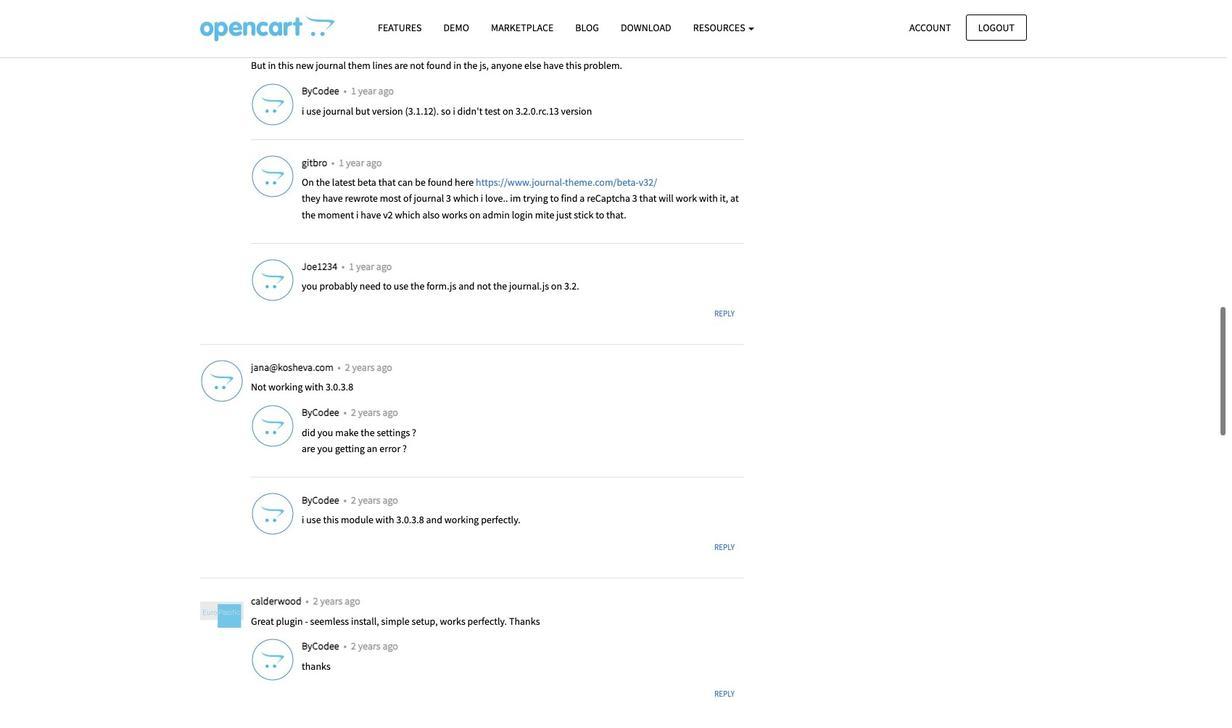 Task type: describe. For each thing, give the bounding box(es) containing it.
simple
[[381, 614, 410, 627]]

but
[[356, 104, 370, 117]]

1 horizontal spatial are
[[395, 59, 408, 72]]

stick
[[574, 208, 594, 221]]

3 reply from the top
[[715, 688, 735, 699]]

journal inside on the latest beta that can be found here https://www.journal-theme.com/beta-v32/ they have rewrote most of journal 3 which i love.. im trying to find a recaptcha 3 that will work with it, at the moment i have v2 which also works on admin login mite just stick to that.
[[414, 192, 444, 205]]

years for thanks
[[358, 640, 381, 653]]

0 horizontal spatial to
[[383, 279, 392, 292]]

years for not working with 3.0.3.8
[[352, 361, 375, 374]]

1 horizontal spatial have
[[361, 208, 381, 221]]

plugin
[[276, 614, 303, 627]]

0 vertical spatial found
[[427, 59, 452, 72]]

this left new
[[278, 59, 294, 72]]

1 version from the left
[[372, 104, 403, 117]]

didn't
[[458, 104, 483, 117]]

blog
[[576, 21, 599, 34]]

2 years ago for did you make the settings ?
[[351, 406, 398, 419]]

bycodee for i use this module with 3.0.3.8 and working perfectly.
[[302, 493, 342, 506]]

opencart - google recaptcha v3 image
[[200, 15, 335, 41]]

1 year ago for gitbro
[[339, 156, 382, 169]]

demo
[[444, 21, 470, 34]]

1 horizontal spatial and
[[459, 279, 475, 292]]

moment
[[318, 208, 354, 221]]

gitbro
[[302, 156, 330, 169]]

not
[[251, 381, 266, 394]]

not working with 3.0.3.8
[[251, 381, 354, 394]]

great
[[251, 614, 274, 627]]

with inside find this $form.find('.captcha').addclass('has-error'); replace with $form.find('.captcha').addclass('has-error').after('<div class="text-danger">' + error + '</div>');
[[284, 27, 303, 40]]

perfectly. for works
[[468, 614, 507, 627]]

getting
[[335, 442, 365, 455]]

download
[[621, 21, 672, 34]]

on the latest beta that can be found here https://www.journal-theme.com/beta-v32/ they have rewrote most of journal 3 which i love.. im trying to find a recaptcha 3 that will work with it, at the moment i have v2 which also works on admin login mite just stick to that.
[[302, 176, 739, 221]]

error inside did you make the settings ? are you getting an error ?
[[380, 442, 401, 455]]

module
[[341, 513, 374, 526]]

marketplace link
[[480, 15, 565, 41]]

1 vertical spatial and
[[426, 513, 443, 526]]

thanks
[[509, 614, 540, 627]]

2 for great plugin - seemless install, simple setup, works perfectly.  thanks
[[313, 594, 318, 608]]

0 vertical spatial on
[[503, 104, 514, 117]]

work
[[676, 192, 697, 205]]

trying
[[523, 192, 549, 205]]

years for i use this module with 3.0.3.8 and working perfectly.
[[358, 493, 381, 506]]

bycodee for i use journal but version (3.1.12). so i didn't test on 3.2.0.rc.13 version
[[302, 84, 342, 97]]

v2
[[383, 208, 393, 221]]

1 for joe1234
[[349, 260, 354, 273]]

you probably need to use the form.js and not the journal.js on 3.2.
[[302, 279, 580, 292]]

logout
[[979, 21, 1015, 34]]

that.
[[607, 208, 627, 221]]

3.2.0.rc.13
[[516, 104, 559, 117]]

calderwood
[[251, 594, 304, 608]]

marketplace
[[491, 21, 554, 34]]

probably
[[320, 279, 358, 292]]

2 vertical spatial on
[[551, 279, 562, 292]]

not for and
[[477, 279, 491, 292]]

1 vertical spatial works
[[440, 614, 466, 627]]

1 vertical spatial working
[[445, 513, 479, 526]]

at
[[731, 192, 739, 205]]

but in this new journal them lines are not found in the js, anyone else have this problem.
[[251, 59, 623, 72]]

seemless
[[310, 614, 349, 627]]

1 vertical spatial that
[[640, 192, 657, 205]]

theme.com/beta-
[[565, 176, 639, 189]]

i use this module with 3.0.3.8 and working perfectly.
[[302, 513, 521, 526]]

2 3 from the left
[[633, 192, 638, 205]]

demo link
[[433, 15, 480, 41]]

with down jana@kosheva.com
[[305, 381, 324, 394]]

lines
[[373, 59, 393, 72]]

years for did you make the settings ?
[[358, 406, 381, 419]]

the inside did you make the settings ? are you getting an error ?
[[361, 426, 375, 439]]

2 years ago for thanks
[[351, 640, 398, 653]]

-
[[305, 614, 308, 627]]

use for 1 year ago
[[306, 104, 321, 117]]

2 + from the left
[[658, 27, 663, 40]]

2 for did you make the settings ?
[[351, 406, 356, 419]]

0 horizontal spatial have
[[323, 192, 343, 205]]

are inside did you make the settings ? are you getting an error ?
[[302, 442, 315, 455]]

replace
[[251, 27, 282, 40]]

1 horizontal spatial 3.0.3.8
[[397, 513, 424, 526]]

rewrote
[[345, 192, 378, 205]]

account link
[[898, 14, 964, 41]]

v32/
[[639, 176, 658, 189]]

blog link
[[565, 15, 610, 41]]

1 in from the left
[[268, 59, 276, 72]]

can
[[398, 176, 413, 189]]

them
[[348, 59, 371, 72]]

https://www.journal-
[[476, 176, 565, 189]]

bycodee image for i use this module with 3.0.3.8 and working perfectly.
[[251, 492, 295, 535]]

1 3 from the left
[[446, 192, 451, 205]]

perfectly. for working
[[481, 513, 521, 526]]

this left problem.
[[566, 59, 582, 72]]

2 years ago for i use this module with 3.0.3.8 and working perfectly.
[[351, 493, 398, 506]]

most
[[380, 192, 401, 205]]

joe1234
[[302, 260, 340, 273]]

1 vertical spatial journal
[[323, 104, 354, 117]]

features
[[378, 21, 422, 34]]

else
[[525, 59, 542, 72]]

will
[[659, 192, 674, 205]]

be
[[415, 176, 426, 189]]

with right 'module'
[[376, 513, 395, 526]]

jana@kosheva.com image
[[200, 359, 244, 403]]

danger">'
[[584, 27, 626, 40]]

i right so
[[453, 104, 456, 117]]

year for gitbro
[[346, 156, 364, 169]]

2 in from the left
[[454, 59, 462, 72]]

ago for i use this module with 3.0.3.8 and working perfectly.
[[383, 493, 398, 506]]

2 for not working with 3.0.3.8
[[345, 361, 350, 374]]

beta
[[358, 176, 377, 189]]

0 vertical spatial ?
[[412, 426, 417, 439]]

problem.
[[584, 59, 623, 72]]

test
[[485, 104, 501, 117]]

bycodee image for thanks
[[251, 638, 295, 682]]

download link
[[610, 15, 683, 41]]

install,
[[351, 614, 379, 627]]

this left 'module'
[[323, 513, 339, 526]]

0 horizontal spatial that
[[379, 176, 396, 189]]

0 vertical spatial to
[[551, 192, 559, 205]]

the left journal.js
[[493, 279, 507, 292]]

great plugin - seemless install, simple setup, works perfectly.  thanks
[[251, 614, 540, 627]]

the left form.js
[[411, 279, 425, 292]]

did you make the settings ? are you getting an error ?
[[302, 426, 417, 455]]

make
[[335, 426, 359, 439]]

ago for on the latest beta that can be found here
[[367, 156, 382, 169]]

this inside find this $form.find('.captcha').addclass('has-error'); replace with $form.find('.captcha').addclass('has-error').after('<div class="text-danger">' + error + '</div>');
[[270, 10, 286, 23]]



Task type: locate. For each thing, give the bounding box(es) containing it.
setup,
[[412, 614, 438, 627]]

? right settings
[[412, 426, 417, 439]]

so
[[441, 104, 451, 117]]

1 vertical spatial reply
[[715, 542, 735, 552]]

found inside on the latest beta that can be found here https://www.journal-theme.com/beta-v32/ they have rewrote most of journal 3 which i love.. im trying to find a recaptcha 3 that will work with it, at the moment i have v2 which also works on admin login mite just stick to that.
[[428, 176, 453, 189]]

1 horizontal spatial not
[[477, 279, 491, 292]]

1 vertical spatial you
[[318, 426, 333, 439]]

bycodee
[[302, 84, 342, 97], [302, 406, 342, 419], [302, 493, 342, 506], [302, 640, 342, 653]]

journal right new
[[316, 59, 346, 72]]

features link
[[367, 15, 433, 41]]

2 vertical spatial you
[[318, 442, 333, 455]]

find this $form.find('.captcha').addclass('has-error'); replace with $form.find('.captcha').addclass('has-error').after('<div class="text-danger">' + error + '</div>');
[[251, 10, 702, 40]]

reply for on the latest beta that can be found here
[[715, 308, 735, 319]]

0 vertical spatial use
[[306, 104, 321, 117]]

ago for great plugin - seemless install, simple setup, works perfectly.  thanks
[[345, 594, 360, 608]]

year for bycodee
[[358, 84, 376, 97]]

bycodee for did you make the settings ?
[[302, 406, 342, 419]]

account
[[910, 21, 952, 34]]

0 vertical spatial error
[[635, 27, 656, 40]]

1 horizontal spatial to
[[551, 192, 559, 205]]

which down of
[[395, 208, 421, 221]]

1 reply button from the top
[[705, 303, 745, 324]]

1 vertical spatial which
[[395, 208, 421, 221]]

0 vertical spatial 1
[[351, 84, 356, 97]]

1 up but
[[351, 84, 356, 97]]

recaptcha
[[587, 192, 631, 205]]

3.0.3.8
[[326, 381, 354, 394], [397, 513, 424, 526]]

1 vertical spatial 1 year ago
[[339, 156, 382, 169]]

in right but
[[268, 59, 276, 72]]

1 horizontal spatial error
[[635, 27, 656, 40]]

find inside find this $form.find('.captcha').addclass('has-error'); replace with $form.find('.captcha').addclass('has-error').after('<div class="text-danger">' + error + '</div>');
[[251, 10, 268, 23]]

1 year ago for bycodee
[[351, 84, 394, 97]]

i
[[302, 104, 304, 117], [453, 104, 456, 117], [481, 192, 483, 205], [356, 208, 359, 221], [302, 513, 304, 526]]

a
[[580, 192, 585, 205]]

(3.1.12).
[[405, 104, 439, 117]]

to right stick
[[596, 208, 605, 221]]

1 horizontal spatial find
[[561, 192, 578, 205]]

0 vertical spatial perfectly.
[[481, 513, 521, 526]]

this up 'replace'
[[270, 10, 286, 23]]

use down new
[[306, 104, 321, 117]]

it,
[[720, 192, 729, 205]]

the down they
[[302, 208, 316, 221]]

years
[[352, 361, 375, 374], [358, 406, 381, 419], [358, 493, 381, 506], [320, 594, 343, 608], [358, 640, 381, 653]]

reply button for i use this module with 3.0.3.8 and working perfectly.
[[705, 537, 745, 558]]

joe1234 image
[[251, 258, 295, 302]]

1 vertical spatial 3.0.3.8
[[397, 513, 424, 526]]

1 horizontal spatial version
[[561, 104, 592, 117]]

2 reply from the top
[[715, 542, 735, 552]]

bycodee image for did you make the settings ?
[[251, 404, 295, 448]]

2 vertical spatial to
[[383, 279, 392, 292]]

2 vertical spatial year
[[356, 260, 375, 273]]

found right be
[[428, 176, 453, 189]]

1 year ago for joe1234
[[349, 260, 392, 273]]

0 vertical spatial working
[[268, 381, 303, 394]]

1 reply from the top
[[715, 308, 735, 319]]

1 year ago up need at the left top of page
[[349, 260, 392, 273]]

gitbro image
[[251, 154, 295, 198]]

i down new
[[302, 104, 304, 117]]

0 horizontal spatial find
[[251, 10, 268, 23]]

not right lines
[[410, 59, 425, 72]]

0 vertical spatial which
[[453, 192, 479, 205]]

1 vertical spatial reply button
[[705, 537, 745, 558]]

0 horizontal spatial working
[[268, 381, 303, 394]]

just
[[557, 208, 572, 221]]

2 years ago for not working with 3.0.3.8
[[345, 361, 393, 374]]

use for 2 years ago
[[306, 513, 321, 526]]

im
[[510, 192, 521, 205]]

in
[[268, 59, 276, 72], [454, 59, 462, 72]]

with inside on the latest beta that can be found here https://www.journal-theme.com/beta-v32/ they have rewrote most of journal 3 which i love.. im trying to find a recaptcha 3 that will work with it, at the moment i have v2 which also works on admin login mite just stick to that.
[[699, 192, 718, 205]]

new
[[296, 59, 314, 72]]

1 horizontal spatial +
[[658, 27, 663, 40]]

2 down install,
[[351, 640, 356, 653]]

1 year ago up beta
[[339, 156, 382, 169]]

3 bycodee from the top
[[302, 493, 342, 506]]

2 vertical spatial have
[[361, 208, 381, 221]]

error');
[[443, 10, 472, 23]]

2 years ago up make
[[345, 361, 393, 374]]

https://www.journal-theme.com/beta-v32/ link
[[476, 176, 658, 189]]

latest
[[332, 176, 356, 189]]

0 vertical spatial not
[[410, 59, 425, 72]]

find up 'replace'
[[251, 10, 268, 23]]

2 version from the left
[[561, 104, 592, 117]]

that down v32/
[[640, 192, 657, 205]]

1 vertical spatial year
[[346, 156, 364, 169]]

not for are
[[410, 59, 425, 72]]

2 up make
[[351, 406, 356, 419]]

2 vertical spatial 1 year ago
[[349, 260, 392, 273]]

that
[[379, 176, 396, 189], [640, 192, 657, 205]]

use
[[306, 104, 321, 117], [394, 279, 409, 292], [306, 513, 321, 526]]

not right form.js
[[477, 279, 491, 292]]

1 vertical spatial perfectly.
[[468, 614, 507, 627]]

find left "a"
[[561, 192, 578, 205]]

bycodee up the did
[[302, 406, 342, 419]]

2 horizontal spatial on
[[551, 279, 562, 292]]

1 for bycodee
[[351, 84, 356, 97]]

2 horizontal spatial have
[[544, 59, 564, 72]]

+ right danger">'
[[628, 27, 633, 40]]

1 horizontal spatial in
[[454, 59, 462, 72]]

3 bycodee image from the top
[[251, 492, 295, 535]]

'</div>');
[[665, 27, 702, 40]]

error down settings
[[380, 442, 401, 455]]

1 up latest at top
[[339, 156, 344, 169]]

2 years ago up settings
[[351, 406, 398, 419]]

resources
[[694, 21, 748, 34]]

year up latest at top
[[346, 156, 364, 169]]

year for joe1234
[[356, 260, 375, 273]]

mite
[[535, 208, 555, 221]]

found down "demo" link
[[427, 59, 452, 72]]

an
[[367, 442, 378, 455]]

2 years ago up 'module'
[[351, 493, 398, 506]]

1 vertical spatial $form.find('.captcha').addclass('has-
[[305, 27, 461, 40]]

i left 'module'
[[302, 513, 304, 526]]

3 right of
[[446, 192, 451, 205]]

error left the '</div>');
[[635, 27, 656, 40]]

0 horizontal spatial are
[[302, 442, 315, 455]]

1
[[351, 84, 356, 97], [339, 156, 344, 169], [349, 260, 354, 273]]

1 vertical spatial to
[[596, 208, 605, 221]]

have up moment on the left top of page
[[323, 192, 343, 205]]

of
[[404, 192, 412, 205]]

2 vertical spatial journal
[[414, 192, 444, 205]]

2 vertical spatial reply button
[[705, 683, 745, 701]]

1 up probably
[[349, 260, 354, 273]]

on left the admin
[[470, 208, 481, 221]]

error inside find this $form.find('.captcha').addclass('has-error'); replace with $form.find('.captcha').addclass('has-error').after('<div class="text-danger">' + error + '</div>');
[[635, 27, 656, 40]]

0 horizontal spatial 3
[[446, 192, 451, 205]]

ago for you probably need to use the form.js and not the journal.js on 3.2.
[[377, 260, 392, 273]]

also
[[423, 208, 440, 221]]

works right also
[[442, 208, 468, 221]]

jana@kosheva.com
[[251, 361, 336, 374]]

reply
[[715, 308, 735, 319], [715, 542, 735, 552], [715, 688, 735, 699]]

on left 3.2.
[[551, 279, 562, 292]]

they
[[302, 192, 321, 205]]

2 reply button from the top
[[705, 537, 745, 558]]

$form.find('.captcha').addclass('has- up them
[[288, 10, 443, 23]]

the right on
[[316, 176, 330, 189]]

i down rewrote
[[356, 208, 359, 221]]

are right lines
[[395, 59, 408, 72]]

2
[[345, 361, 350, 374], [351, 406, 356, 419], [351, 493, 356, 506], [313, 594, 318, 608], [351, 640, 356, 653]]

ago for not working with 3.0.3.8
[[377, 361, 393, 374]]

working
[[268, 381, 303, 394], [445, 513, 479, 526]]

need
[[360, 279, 381, 292]]

1 vertical spatial have
[[323, 192, 343, 205]]

2 for i use this module with 3.0.3.8 and working perfectly.
[[351, 493, 356, 506]]

on
[[503, 104, 514, 117], [470, 208, 481, 221], [551, 279, 562, 292]]

? down settings
[[403, 442, 407, 455]]

1 vertical spatial found
[[428, 176, 453, 189]]

1 horizontal spatial ?
[[412, 426, 417, 439]]

3 reply button from the top
[[705, 683, 745, 701]]

bycodee up 'module'
[[302, 493, 342, 506]]

reply button
[[705, 303, 745, 324], [705, 537, 745, 558], [705, 683, 745, 701]]

year up need at the left top of page
[[356, 260, 375, 273]]

journal up also
[[414, 192, 444, 205]]

to right need at the left top of page
[[383, 279, 392, 292]]

the
[[464, 59, 478, 72], [316, 176, 330, 189], [302, 208, 316, 221], [411, 279, 425, 292], [493, 279, 507, 292], [361, 426, 375, 439]]

anyone
[[491, 59, 523, 72]]

you down joe1234
[[302, 279, 318, 292]]

2 up not working with 3.0.3.8
[[345, 361, 350, 374]]

1 horizontal spatial 3
[[633, 192, 638, 205]]

2 bycodee from the top
[[302, 406, 342, 419]]

year up but
[[358, 84, 376, 97]]

works
[[442, 208, 468, 221], [440, 614, 466, 627]]

+ left the '</div>');
[[658, 27, 663, 40]]

and
[[459, 279, 475, 292], [426, 513, 443, 526]]

use right need at the left top of page
[[394, 279, 409, 292]]

0 vertical spatial have
[[544, 59, 564, 72]]

bycodee for thanks
[[302, 640, 342, 653]]

0 vertical spatial that
[[379, 176, 396, 189]]

0 vertical spatial are
[[395, 59, 408, 72]]

bycodee image
[[251, 83, 295, 126], [251, 404, 295, 448], [251, 492, 295, 535], [251, 638, 295, 682]]

journal
[[316, 59, 346, 72], [323, 104, 354, 117], [414, 192, 444, 205]]

0 horizontal spatial ?
[[403, 442, 407, 455]]

2 for thanks
[[351, 640, 356, 653]]

1 vertical spatial 1
[[339, 156, 344, 169]]

1 horizontal spatial that
[[640, 192, 657, 205]]

i use journal but version (3.1.12). so i didn't test on 3.2.0.rc.13 version
[[302, 104, 592, 117]]

have left v2
[[361, 208, 381, 221]]

ago for i use journal but version (3.1.12). so i didn't test on 3.2.0.rc.13 version
[[379, 84, 394, 97]]

find inside on the latest beta that can be found here https://www.journal-theme.com/beta-v32/ they have rewrote most of journal 3 which i love.. im trying to find a recaptcha 3 that will work with it, at the moment i have v2 which also works on admin login mite just stick to that.
[[561, 192, 578, 205]]

here
[[455, 176, 474, 189]]

0 horizontal spatial not
[[410, 59, 425, 72]]

0 horizontal spatial 3.0.3.8
[[326, 381, 354, 394]]

2 years ago
[[345, 361, 393, 374], [351, 406, 398, 419], [351, 493, 398, 506], [313, 594, 360, 608], [351, 640, 398, 653]]

calderwood image
[[200, 593, 244, 637]]

love..
[[486, 192, 508, 205]]

2 up seemless
[[313, 594, 318, 608]]

0 horizontal spatial which
[[395, 208, 421, 221]]

0 horizontal spatial +
[[628, 27, 633, 40]]

reply for i use this module with 3.0.3.8 and working perfectly.
[[715, 542, 735, 552]]

years up 'module'
[[358, 493, 381, 506]]

did
[[302, 426, 316, 439]]

you left the getting
[[318, 442, 333, 455]]

1 horizontal spatial working
[[445, 513, 479, 526]]

on inside on the latest beta that can be found here https://www.journal-theme.com/beta-v32/ they have rewrote most of journal 3 which i love.. im trying to find a recaptcha 3 that will work with it, at the moment i have v2 which also works on admin login mite just stick to that.
[[470, 208, 481, 221]]

0 horizontal spatial error
[[380, 442, 401, 455]]

1 + from the left
[[628, 27, 633, 40]]

1 vertical spatial are
[[302, 442, 315, 455]]

but
[[251, 59, 266, 72]]

0 vertical spatial 3.0.3.8
[[326, 381, 354, 394]]

1 vertical spatial use
[[394, 279, 409, 292]]

2 vertical spatial use
[[306, 513, 321, 526]]

4 bycodee from the top
[[302, 640, 342, 653]]

0 vertical spatial works
[[442, 208, 468, 221]]

2 horizontal spatial to
[[596, 208, 605, 221]]

year
[[358, 84, 376, 97], [346, 156, 364, 169], [356, 260, 375, 273]]

class="text-
[[535, 27, 584, 40]]

ago for thanks
[[383, 640, 398, 653]]

version right 3.2.0.rc.13 on the left top
[[561, 104, 592, 117]]

have right else
[[544, 59, 564, 72]]

this
[[270, 10, 286, 23], [278, 59, 294, 72], [566, 59, 582, 72], [323, 513, 339, 526]]

works inside on the latest beta that can be found here https://www.journal-theme.com/beta-v32/ they have rewrote most of journal 3 which i love.. im trying to find a recaptcha 3 that will work with it, at the moment i have v2 which also works on admin login mite just stick to that.
[[442, 208, 468, 221]]

you
[[302, 279, 318, 292], [318, 426, 333, 439], [318, 442, 333, 455]]

1 vertical spatial on
[[470, 208, 481, 221]]

$form.find('.captcha').addclass('has- up lines
[[305, 27, 461, 40]]

bycodee image for i use journal but version (3.1.12). so i didn't test on 3.2.0.rc.13 version
[[251, 83, 295, 126]]

login
[[512, 208, 533, 221]]

4 bycodee image from the top
[[251, 638, 295, 682]]

ago
[[379, 84, 394, 97], [367, 156, 382, 169], [377, 260, 392, 273], [377, 361, 393, 374], [383, 406, 398, 419], [383, 493, 398, 506], [345, 594, 360, 608], [383, 640, 398, 653]]

2 years ago for great plugin - seemless install, simple setup, works perfectly.  thanks
[[313, 594, 360, 608]]

1 bycodee from the top
[[302, 84, 342, 97]]

0 vertical spatial and
[[459, 279, 475, 292]]

1 year ago
[[351, 84, 394, 97], [339, 156, 382, 169], [349, 260, 392, 273]]

the left the js,
[[464, 59, 478, 72]]

are
[[395, 59, 408, 72], [302, 442, 315, 455]]

on right test
[[503, 104, 514, 117]]

logout link
[[966, 14, 1028, 41]]

years down install,
[[358, 640, 381, 653]]

settings
[[377, 426, 410, 439]]

to up just
[[551, 192, 559, 205]]

3.0.3.8 up make
[[326, 381, 354, 394]]

1 horizontal spatial on
[[503, 104, 514, 117]]

resources link
[[683, 15, 766, 41]]

1 year ago up but
[[351, 84, 394, 97]]

0 horizontal spatial on
[[470, 208, 481, 221]]

that up the most
[[379, 176, 396, 189]]

2 up 'module'
[[351, 493, 356, 506]]

thanks
[[302, 660, 331, 673]]

bycodee up thanks
[[302, 640, 342, 653]]

1 vertical spatial not
[[477, 279, 491, 292]]

years for great plugin - seemless install, simple setup, works perfectly.  thanks
[[320, 594, 343, 608]]

which down here
[[453, 192, 479, 205]]

2 vertical spatial reply
[[715, 688, 735, 699]]

0 vertical spatial $form.find('.captcha').addclass('has-
[[288, 10, 443, 23]]

js,
[[480, 59, 489, 72]]

the up an
[[361, 426, 375, 439]]

0 horizontal spatial and
[[426, 513, 443, 526]]

years up did you make the settings ? are you getting an error ?
[[358, 406, 381, 419]]

0 vertical spatial reply
[[715, 308, 735, 319]]

3.0.3.8 right 'module'
[[397, 513, 424, 526]]

with left it,
[[699, 192, 718, 205]]

1 horizontal spatial which
[[453, 192, 479, 205]]

2 vertical spatial 1
[[349, 260, 354, 273]]

version right but
[[372, 104, 403, 117]]

admin
[[483, 208, 510, 221]]

1 vertical spatial ?
[[403, 442, 407, 455]]

3.2.
[[565, 279, 580, 292]]

0 vertical spatial 1 year ago
[[351, 84, 394, 97]]

1 bycodee image from the top
[[251, 83, 295, 126]]

journal left but
[[323, 104, 354, 117]]

1 vertical spatial find
[[561, 192, 578, 205]]

form.js
[[427, 279, 457, 292]]

2 bycodee image from the top
[[251, 404, 295, 448]]

perfectly.
[[481, 513, 521, 526], [468, 614, 507, 627]]

3 right recaptcha
[[633, 192, 638, 205]]

$form.find('.captcha').addclass('has-
[[288, 10, 443, 23], [305, 27, 461, 40]]

0 vertical spatial you
[[302, 279, 318, 292]]

bycodee down new
[[302, 84, 342, 97]]

reply button for on the latest beta that can be found here
[[705, 303, 745, 324]]

ago for did you make the settings ?
[[383, 406, 398, 419]]

journal.js
[[509, 279, 549, 292]]

years up not working with 3.0.3.8
[[352, 361, 375, 374]]

in left the js,
[[454, 59, 462, 72]]

i left love..
[[481, 192, 483, 205]]

0 horizontal spatial version
[[372, 104, 403, 117]]

2 years ago up seemless
[[313, 594, 360, 608]]

error').after('<div
[[461, 27, 533, 40]]

with right 'replace'
[[284, 27, 303, 40]]

0 vertical spatial year
[[358, 84, 376, 97]]

use left 'module'
[[306, 513, 321, 526]]

0 vertical spatial reply button
[[705, 303, 745, 324]]

works right setup, on the bottom left of page
[[440, 614, 466, 627]]

0 vertical spatial find
[[251, 10, 268, 23]]

1 for gitbro
[[339, 156, 344, 169]]

error
[[635, 27, 656, 40], [380, 442, 401, 455]]

0 vertical spatial journal
[[316, 59, 346, 72]]

2 years ago down install,
[[351, 640, 398, 653]]

are down the did
[[302, 442, 315, 455]]

1 vertical spatial error
[[380, 442, 401, 455]]

not
[[410, 59, 425, 72], [477, 279, 491, 292]]

0 horizontal spatial in
[[268, 59, 276, 72]]

you right the did
[[318, 426, 333, 439]]

years up seemless
[[320, 594, 343, 608]]

on
[[302, 176, 314, 189]]



Task type: vqa. For each thing, say whether or not it's contained in the screenshot.
the topmost you
yes



